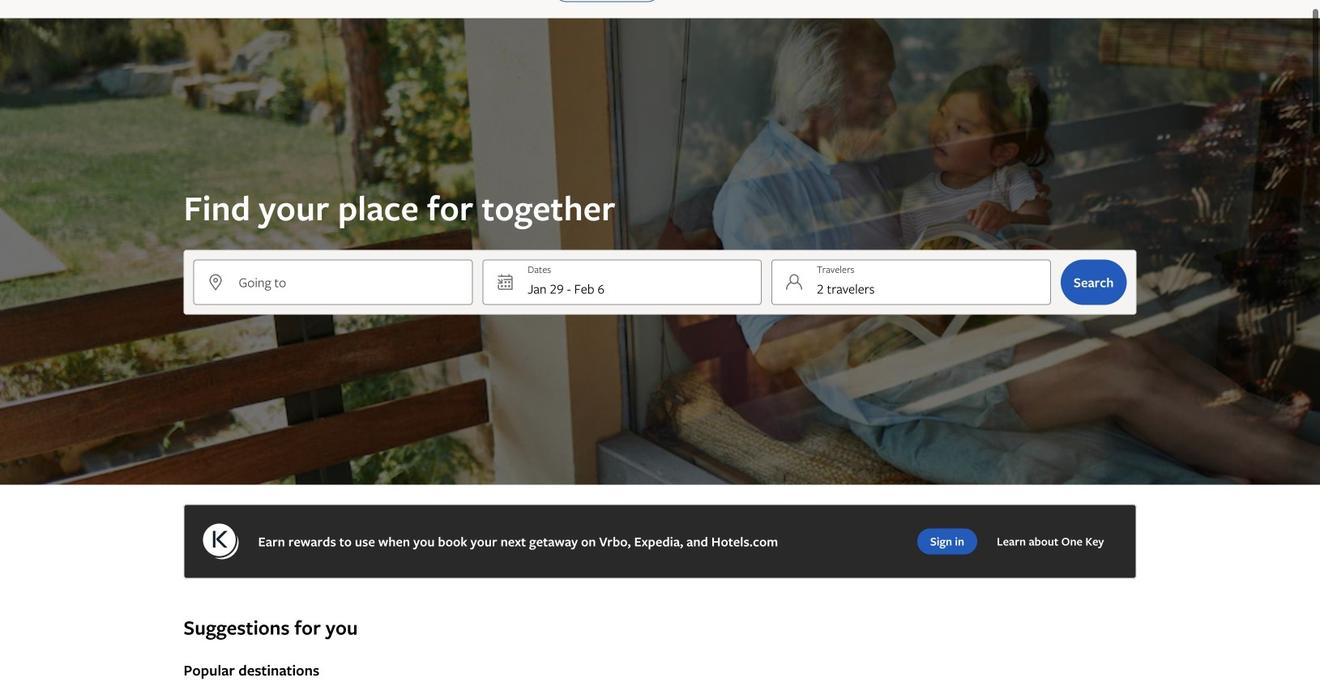 Task type: vqa. For each thing, say whether or not it's contained in the screenshot.
January 2024 Element
no



Task type: locate. For each thing, give the bounding box(es) containing it.
main content
[[0, 18, 1320, 686]]

wizard region
[[0, 18, 1320, 485]]



